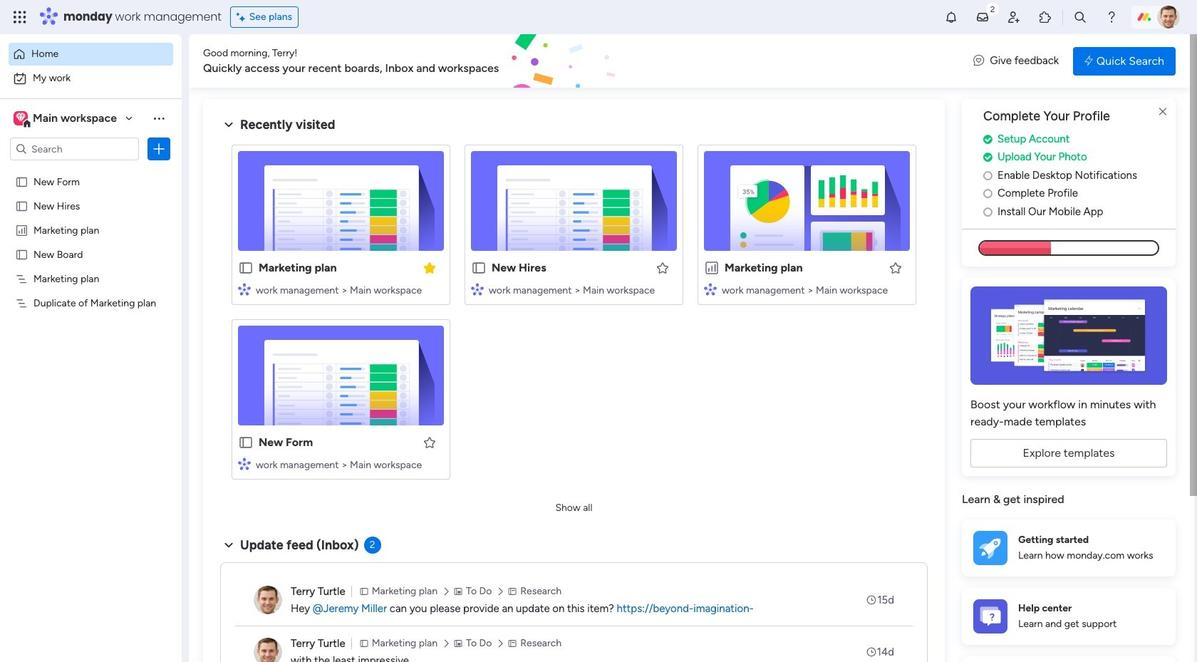 Task type: locate. For each thing, give the bounding box(es) containing it.
help center element
[[962, 588, 1176, 645]]

search everything image
[[1074, 10, 1088, 24]]

Search in workspace field
[[30, 141, 119, 157]]

0 vertical spatial check circle image
[[984, 134, 993, 145]]

close recently visited image
[[220, 116, 237, 133]]

notifications image
[[945, 10, 959, 24]]

public dashboard image
[[15, 223, 29, 237]]

terry turtle image
[[1158, 6, 1181, 29], [254, 638, 282, 662]]

help image
[[1105, 10, 1119, 24]]

1 horizontal spatial terry turtle image
[[1158, 6, 1181, 29]]

2 image
[[987, 1, 1000, 17]]

2 check circle image from the top
[[984, 152, 993, 163]]

dapulse x slim image
[[1155, 103, 1172, 120]]

2 horizontal spatial add to favorites image
[[889, 261, 903, 275]]

public board image
[[15, 175, 29, 188], [15, 199, 29, 212], [471, 260, 487, 276], [238, 435, 254, 451]]

public board image
[[15, 247, 29, 261], [238, 260, 254, 276]]

add to favorites image
[[656, 261, 670, 275], [889, 261, 903, 275], [423, 435, 437, 449]]

update feed image
[[976, 10, 990, 24]]

quick search results list box
[[220, 133, 928, 497]]

workspace image
[[14, 111, 28, 126], [16, 111, 26, 126]]

select product image
[[13, 10, 27, 24]]

0 horizontal spatial add to favorites image
[[423, 435, 437, 449]]

0 vertical spatial circle o image
[[984, 170, 993, 181]]

1 vertical spatial check circle image
[[984, 152, 993, 163]]

circle o image
[[984, 170, 993, 181], [984, 188, 993, 199], [984, 207, 993, 217]]

1 horizontal spatial add to favorites image
[[656, 261, 670, 275]]

option
[[9, 43, 173, 66], [9, 67, 173, 90], [0, 169, 182, 171]]

2 element
[[364, 537, 381, 554]]

1 horizontal spatial public board image
[[238, 260, 254, 276]]

1 vertical spatial circle o image
[[984, 188, 993, 199]]

2 vertical spatial circle o image
[[984, 207, 993, 217]]

check circle image
[[984, 134, 993, 145], [984, 152, 993, 163]]

templates image image
[[975, 287, 1163, 385]]

0 horizontal spatial terry turtle image
[[254, 638, 282, 662]]

v2 user feedback image
[[974, 53, 985, 69]]

1 vertical spatial option
[[9, 67, 173, 90]]

terry turtle image right help image
[[1158, 6, 1181, 29]]

remove from favorites image
[[423, 261, 437, 275]]

1 vertical spatial terry turtle image
[[254, 638, 282, 662]]

terry turtle image down terry turtle icon on the left bottom
[[254, 638, 282, 662]]

list box
[[0, 166, 182, 507]]

0 vertical spatial terry turtle image
[[1158, 6, 1181, 29]]



Task type: describe. For each thing, give the bounding box(es) containing it.
invite members image
[[1007, 10, 1022, 24]]

1 circle o image from the top
[[984, 170, 993, 181]]

v2 bolt switch image
[[1085, 53, 1093, 69]]

options image
[[152, 142, 166, 156]]

0 vertical spatial option
[[9, 43, 173, 66]]

close update feed (inbox) image
[[220, 537, 237, 554]]

0 horizontal spatial public board image
[[15, 247, 29, 261]]

terry turtle image
[[254, 586, 282, 615]]

2 vertical spatial option
[[0, 169, 182, 171]]

workspace selection element
[[14, 110, 119, 128]]

see plans image
[[236, 9, 249, 25]]

2 circle o image from the top
[[984, 188, 993, 199]]

1 workspace image from the left
[[14, 111, 28, 126]]

getting started element
[[962, 520, 1176, 577]]

2 workspace image from the left
[[16, 111, 26, 126]]

3 circle o image from the top
[[984, 207, 993, 217]]

monday marketplace image
[[1039, 10, 1053, 24]]

workspace options image
[[152, 111, 166, 125]]

1 check circle image from the top
[[984, 134, 993, 145]]

public dashboard image
[[704, 260, 720, 276]]



Task type: vqa. For each thing, say whether or not it's contained in the screenshot.
Workspace options image
yes



